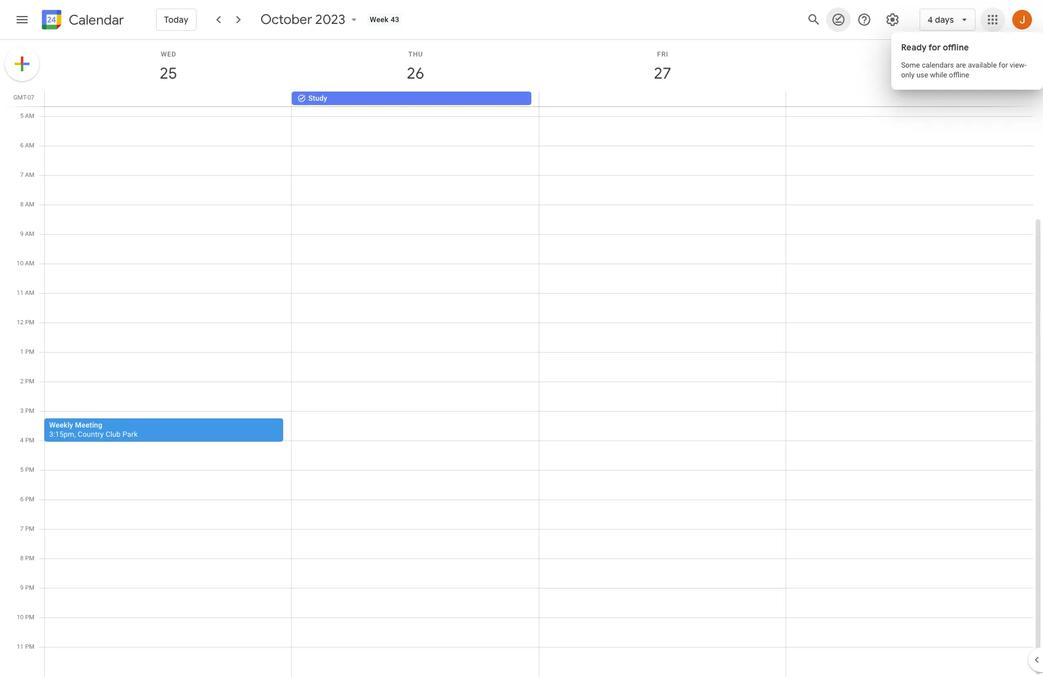 Task type: vqa. For each thing, say whether or not it's contained in the screenshot.
leftmost Access
no



Task type: locate. For each thing, give the bounding box(es) containing it.
days
[[935, 14, 954, 25]]

pm for 9 pm
[[25, 584, 34, 591]]

4 pm from the top
[[25, 407, 34, 414]]

1 vertical spatial for
[[999, 61, 1008, 69]]

1 vertical spatial 11
[[17, 644, 24, 650]]

11 pm from the top
[[25, 614, 34, 621]]

sat
[[904, 50, 917, 58]]

3 cell from the left
[[786, 92, 1033, 106]]

0 horizontal spatial 4
[[20, 437, 24, 444]]

offline up are
[[943, 42, 969, 53]]

3 pm
[[20, 407, 34, 414]]

0 vertical spatial 10
[[17, 260, 24, 267]]

0 vertical spatial 7
[[20, 171, 24, 178]]

pm down 9 pm
[[25, 614, 34, 621]]

12 pm from the top
[[25, 644, 34, 650]]

0 vertical spatial 8
[[20, 201, 24, 208]]

october 2023
[[260, 11, 345, 28]]

support image
[[857, 12, 872, 27]]

11
[[17, 289, 24, 296], [17, 644, 24, 650]]

1 7 from the top
[[20, 171, 24, 178]]

am for 10 am
[[25, 260, 34, 267]]

7 down 6 pm
[[20, 525, 24, 532]]

3
[[20, 407, 24, 414]]

am for 7 am
[[25, 171, 34, 178]]

wed
[[161, 50, 177, 58]]

pm up 7 pm
[[25, 496, 34, 503]]

0 vertical spatial offline
[[943, 42, 969, 53]]

9 up 10 pm
[[20, 584, 24, 591]]

43
[[391, 15, 400, 24]]

2 8 from the top
[[20, 555, 24, 562]]

pm for 6 pm
[[25, 496, 34, 503]]

4 for 4 days
[[928, 14, 933, 25]]

2023
[[315, 11, 345, 28]]

pm right 3
[[25, 407, 34, 414]]

2 6 from the top
[[20, 496, 24, 503]]

2 7 from the top
[[20, 525, 24, 532]]

0 vertical spatial 4
[[928, 14, 933, 25]]

meeting
[[75, 421, 102, 430]]

4 inside popup button
[[928, 14, 933, 25]]

1 10 from the top
[[17, 260, 24, 267]]

8 down 7 am
[[20, 201, 24, 208]]

1 6 from the top
[[20, 142, 24, 149]]

pm down 6 pm
[[25, 525, 34, 532]]

pm down 4 pm
[[25, 466, 34, 473]]

10 up 11 pm
[[17, 614, 24, 621]]

5 down 4 pm
[[20, 466, 24, 473]]

ready
[[902, 42, 927, 53]]

6 pm from the top
[[25, 466, 34, 473]]

9 for 9 pm
[[20, 584, 24, 591]]

1 pm
[[20, 348, 34, 355]]

7 up 8 am
[[20, 171, 24, 178]]

25 link
[[154, 60, 183, 88]]

calendar element
[[39, 7, 124, 34]]

4 days
[[928, 14, 954, 25]]

12
[[17, 319, 24, 326]]

4
[[928, 14, 933, 25], [20, 437, 24, 444]]

8 pm from the top
[[25, 525, 34, 532]]

am up 8 am
[[25, 171, 34, 178]]

5 down gmt-
[[20, 112, 24, 119]]

4 am from the top
[[25, 201, 34, 208]]

8 am
[[20, 201, 34, 208]]

cell
[[45, 92, 292, 106], [539, 92, 786, 106], [786, 92, 1033, 106]]

1 vertical spatial 9
[[20, 584, 24, 591]]

for
[[929, 42, 941, 53], [999, 61, 1008, 69]]

,
[[74, 430, 76, 439]]

pm for 12 pm
[[25, 319, 34, 326]]

5 pm from the top
[[25, 437, 34, 444]]

for inside some calendars are available for view- only use while offline
[[999, 61, 1008, 69]]

6 pm
[[20, 496, 34, 503]]

6 down 5 am
[[20, 142, 24, 149]]

1 horizontal spatial 4
[[928, 14, 933, 25]]

1 9 from the top
[[20, 230, 24, 237]]

7 am from the top
[[25, 289, 34, 296]]

26
[[406, 63, 424, 84]]

11 am
[[17, 289, 34, 296]]

1 11 from the top
[[17, 289, 24, 296]]

11 down 10 pm
[[17, 644, 24, 650]]

6 am from the top
[[25, 260, 34, 267]]

pm right 1
[[25, 348, 34, 355]]

0 vertical spatial for
[[929, 42, 941, 53]]

11 up 12
[[17, 289, 24, 296]]

pm for 10 pm
[[25, 614, 34, 621]]

2 11 from the top
[[17, 644, 24, 650]]

4 inside grid
[[20, 437, 24, 444]]

5 for 5 pm
[[20, 466, 24, 473]]

1 8 from the top
[[20, 201, 24, 208]]

cell down only
[[786, 92, 1033, 106]]

pm
[[25, 319, 34, 326], [25, 348, 34, 355], [25, 378, 34, 385], [25, 407, 34, 414], [25, 437, 34, 444], [25, 466, 34, 473], [25, 496, 34, 503], [25, 525, 34, 532], [25, 555, 34, 562], [25, 584, 34, 591], [25, 614, 34, 621], [25, 644, 34, 650]]

5 am from the top
[[25, 230, 34, 237]]

offline down are
[[949, 71, 970, 79]]

10
[[17, 260, 24, 267], [17, 614, 24, 621]]

pm up 9 pm
[[25, 555, 34, 562]]

2 pm from the top
[[25, 348, 34, 355]]

0 vertical spatial 6
[[20, 142, 24, 149]]

1 vertical spatial 5
[[20, 466, 24, 473]]

offline
[[943, 42, 969, 53], [949, 71, 970, 79]]

6
[[20, 142, 24, 149], [20, 496, 24, 503]]

cell down 27 link
[[539, 92, 786, 106]]

some
[[902, 61, 921, 69]]

am
[[25, 112, 34, 119], [25, 142, 34, 149], [25, 171, 34, 178], [25, 201, 34, 208], [25, 230, 34, 237], [25, 260, 34, 267], [25, 289, 34, 296]]

1 vertical spatial 7
[[20, 525, 24, 532]]

1 vertical spatial 10
[[17, 614, 24, 621]]

4 down 3
[[20, 437, 24, 444]]

am down 8 am
[[25, 230, 34, 237]]

2 10 from the top
[[17, 614, 24, 621]]

1 horizontal spatial for
[[999, 61, 1008, 69]]

grid
[[0, 40, 1044, 677]]

2 am from the top
[[25, 142, 34, 149]]

4 pm
[[20, 437, 34, 444]]

3 pm from the top
[[25, 378, 34, 385]]

1 vertical spatial offline
[[949, 71, 970, 79]]

calendar heading
[[66, 11, 124, 29]]

1
[[20, 348, 24, 355]]

8
[[20, 201, 24, 208], [20, 555, 24, 562]]

10 up 11 am
[[17, 260, 24, 267]]

1 pm from the top
[[25, 319, 34, 326]]

0 vertical spatial 9
[[20, 230, 24, 237]]

9 pm from the top
[[25, 555, 34, 562]]

am down 5 am
[[25, 142, 34, 149]]

week
[[370, 15, 389, 24]]

8 for 8 pm
[[20, 555, 24, 562]]

pm right 12
[[25, 319, 34, 326]]

7 pm from the top
[[25, 496, 34, 503]]

pm right 2
[[25, 378, 34, 385]]

10 am
[[17, 260, 34, 267]]

while
[[931, 71, 948, 79]]

pm down 8 pm
[[25, 584, 34, 591]]

1 vertical spatial 8
[[20, 555, 24, 562]]

6 for 6 pm
[[20, 496, 24, 503]]

pm down 10 pm
[[25, 644, 34, 650]]

am up 12 pm
[[25, 289, 34, 296]]

6 up 7 pm
[[20, 496, 24, 503]]

pm for 11 pm
[[25, 644, 34, 650]]

2 5 from the top
[[20, 466, 24, 473]]

6 for 6 am
[[20, 142, 24, 149]]

5
[[20, 112, 24, 119], [20, 466, 24, 473]]

8 up 9 pm
[[20, 555, 24, 562]]

pm for 5 pm
[[25, 466, 34, 473]]

grid containing 25
[[0, 40, 1044, 677]]

am down 7 am
[[25, 201, 34, 208]]

10 pm from the top
[[25, 584, 34, 591]]

1 5 from the top
[[20, 112, 24, 119]]

9 up 10 am
[[20, 230, 24, 237]]

for left view- on the top of the page
[[999, 61, 1008, 69]]

am down 9 am
[[25, 260, 34, 267]]

10 for 10 pm
[[17, 614, 24, 621]]

1 vertical spatial 4
[[20, 437, 24, 444]]

settings menu image
[[886, 12, 900, 27]]

4 left days
[[928, 14, 933, 25]]

1 am from the top
[[25, 112, 34, 119]]

am for 9 am
[[25, 230, 34, 237]]

2 9 from the top
[[20, 584, 24, 591]]

0 horizontal spatial for
[[929, 42, 941, 53]]

0 vertical spatial 5
[[20, 112, 24, 119]]

for up calendars
[[929, 42, 941, 53]]

3 am from the top
[[25, 171, 34, 178]]

7
[[20, 171, 24, 178], [20, 525, 24, 532]]

25
[[159, 63, 176, 84]]

pm for 8 pm
[[25, 555, 34, 562]]

0 vertical spatial 11
[[17, 289, 24, 296]]

am down 07
[[25, 112, 34, 119]]

pm up 5 pm
[[25, 437, 34, 444]]

9
[[20, 230, 24, 237], [20, 584, 24, 591]]

cell down 25 link
[[45, 92, 292, 106]]

1 vertical spatial 6
[[20, 496, 24, 503]]



Task type: describe. For each thing, give the bounding box(es) containing it.
7 for 7 am
[[20, 171, 24, 178]]

week 43
[[370, 15, 400, 24]]

weekly
[[49, 421, 73, 430]]

5 for 5 am
[[20, 112, 24, 119]]

club
[[106, 430, 121, 439]]

3:15pm
[[49, 430, 74, 439]]

8 pm
[[20, 555, 34, 562]]

ready for offline alert
[[902, 42, 1034, 80]]

5 pm
[[20, 466, 34, 473]]

am for 8 am
[[25, 201, 34, 208]]

1 cell from the left
[[45, 92, 292, 106]]

wed 25
[[159, 50, 177, 84]]

9 pm
[[20, 584, 34, 591]]

pm for 2 pm
[[25, 378, 34, 385]]

pm for 4 pm
[[25, 437, 34, 444]]

today button
[[156, 5, 196, 34]]

pm for 7 pm
[[25, 525, 34, 532]]

7 am
[[20, 171, 34, 178]]

thu 26
[[406, 50, 424, 84]]

october 2023 button
[[255, 11, 365, 28]]

7 pm
[[20, 525, 34, 532]]

2 pm
[[20, 378, 34, 385]]

park
[[123, 430, 138, 439]]

calendar
[[69, 11, 124, 29]]

2
[[20, 378, 24, 385]]

10 pm
[[17, 614, 34, 621]]

main drawer image
[[15, 12, 30, 27]]

am for 11 am
[[25, 289, 34, 296]]

country
[[78, 430, 104, 439]]

today
[[164, 14, 189, 25]]

am for 5 am
[[25, 112, 34, 119]]

5 am
[[20, 112, 34, 119]]

ready for offline
[[902, 42, 969, 53]]

fri 27
[[653, 50, 671, 84]]

study row
[[39, 92, 1044, 106]]

26 link
[[402, 60, 430, 88]]

only
[[902, 71, 915, 79]]

27
[[653, 63, 671, 84]]

11 for 11 am
[[17, 289, 24, 296]]

10 for 10 am
[[17, 260, 24, 267]]

use
[[917, 71, 929, 79]]

am for 6 am
[[25, 142, 34, 149]]

9 am
[[20, 230, 34, 237]]

pm for 1 pm
[[25, 348, 34, 355]]

thu
[[409, 50, 423, 58]]

12 pm
[[17, 319, 34, 326]]

4 for 4 pm
[[20, 437, 24, 444]]

2 cell from the left
[[539, 92, 786, 106]]

6 am
[[20, 142, 34, 149]]

27 link
[[649, 60, 677, 88]]

fri
[[658, 50, 669, 58]]

study button
[[292, 92, 532, 105]]

some calendars are available for view- only use while offline
[[902, 61, 1027, 79]]

are
[[956, 61, 967, 69]]

gmt-07
[[13, 94, 34, 101]]

9 for 9 am
[[20, 230, 24, 237]]

weekly meeting 3:15pm , country club park
[[49, 421, 138, 439]]

11 pm
[[17, 644, 34, 650]]

calendars
[[922, 61, 954, 69]]

7 for 7 pm
[[20, 525, 24, 532]]

available
[[968, 61, 997, 69]]

pm for 3 pm
[[25, 407, 34, 414]]

4 days button
[[920, 5, 976, 34]]

offline inside some calendars are available for view- only use while offline
[[949, 71, 970, 79]]

8 for 8 am
[[20, 201, 24, 208]]

study
[[309, 94, 327, 103]]

07
[[28, 94, 34, 101]]

gmt-
[[13, 94, 28, 101]]

view-
[[1010, 61, 1027, 69]]

october
[[260, 11, 312, 28]]

11 for 11 pm
[[17, 644, 24, 650]]



